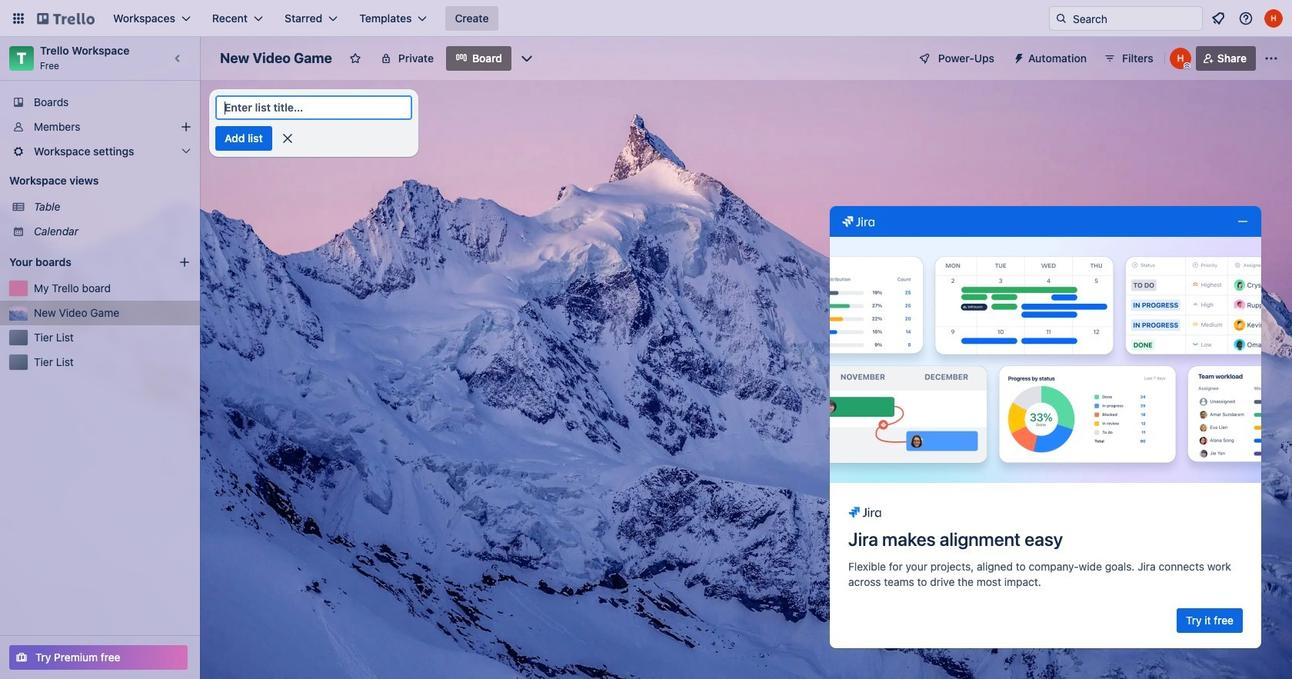 Task type: vqa. For each thing, say whether or not it's contained in the screenshot.
the bottom T
no



Task type: describe. For each thing, give the bounding box(es) containing it.
open information menu image
[[1239, 11, 1254, 26]]

sm image
[[1007, 46, 1029, 68]]

jira image
[[849, 505, 881, 519]]

add board image
[[178, 256, 191, 268]]

howard (howard38800628) image
[[1170, 48, 1192, 69]]

0 notifications image
[[1209, 9, 1228, 28]]

cancel list editing image
[[280, 131, 295, 146]]

minimize image
[[1237, 215, 1249, 228]]



Task type: locate. For each thing, give the bounding box(es) containing it.
this member is an admin of this board. image
[[1184, 62, 1191, 69]]

Board name text field
[[212, 46, 340, 71]]

show menu image
[[1264, 51, 1279, 66]]

charts and views in jira image
[[830, 237, 1262, 483]]

star or unstar board image
[[349, 52, 362, 65]]

search image
[[1056, 12, 1068, 25]]

howard (howard38800628) image
[[1265, 9, 1283, 28]]

back to home image
[[37, 6, 95, 31]]

customize views image
[[519, 51, 535, 66]]

primary element
[[0, 0, 1292, 37]]

Enter list title… text field
[[215, 95, 412, 120]]

Search field
[[1068, 8, 1202, 29]]

your boards with 4 items element
[[9, 253, 155, 272]]

jira image
[[830, 208, 887, 235]]

workspace navigation collapse icon image
[[168, 48, 189, 69]]



